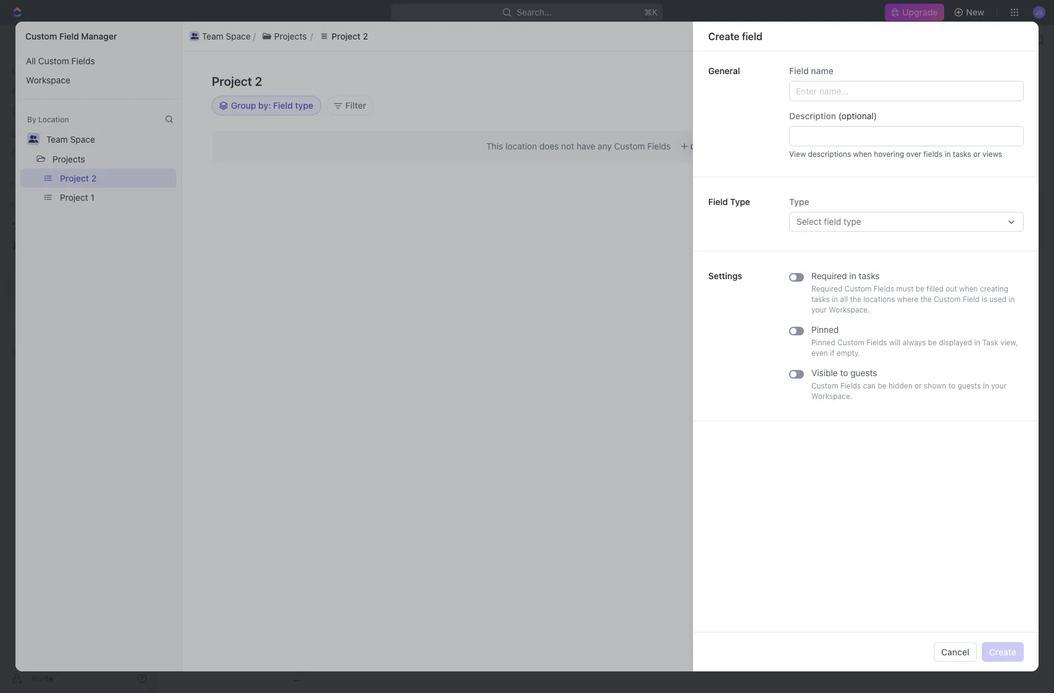 Task type: vqa. For each thing, say whether or not it's contained in the screenshot.
card name text box
no



Task type: describe. For each thing, give the bounding box(es) containing it.
share
[[871, 47, 895, 57]]

search...
[[517, 7, 552, 17]]

1 pinned from the top
[[812, 325, 839, 335]]

descriptions
[[808, 149, 851, 158]]

7 mins for changed status from
[[943, 148, 966, 156]]

existing
[[865, 76, 897, 86]]

all custom fields button
[[20, 51, 177, 70]]

team space inside tree
[[30, 241, 78, 251]]

new
[[966, 76, 982, 86]]

2 vertical spatial to
[[949, 381, 956, 390]]

type button
[[789, 197, 1024, 232]]

1
[[91, 192, 94, 202]]

sidebar navigation
[[0, 25, 158, 693]]

out
[[946, 284, 957, 293]]

workspace. inside visible to guests custom fields can be hidden or shown to guests in your workspace.
[[812, 392, 853, 401]]

by location
[[27, 115, 69, 124]]

0 horizontal spatial project 2 button
[[54, 169, 177, 188]]

type inside dropdown button
[[789, 197, 810, 207]]

0 vertical spatial when
[[854, 149, 872, 158]]

add task
[[965, 79, 1003, 90]]

hovering
[[874, 149, 904, 158]]

add task button
[[958, 75, 1010, 95]]

create field
[[709, 30, 763, 42]]

team space link inside tree
[[30, 236, 149, 256]]

docs
[[30, 107, 50, 117]]

created
[[765, 118, 791, 127]]

from
[[821, 148, 837, 156]]

view descriptions when hovering over fields in tasks or views
[[789, 149, 1003, 158]]

user group image inside tree
[[13, 242, 22, 250]]

status
[[797, 148, 818, 156]]

view,
[[1001, 338, 1018, 347]]

workspace button
[[20, 70, 177, 90]]

workspace
[[26, 75, 70, 85]]

fields inside required in tasks required custom fields must be filled out when creating tasks in all the locations where the custom field is used in your workspace.
[[874, 284, 895, 293]]

required in tasks required custom fields must be filled out when creating tasks in all the locations where the custom field is used in your workspace.
[[812, 271, 1015, 314]]

field for create new field
[[985, 76, 1003, 86]]

open
[[865, 148, 886, 156]]

projects link inside tree
[[37, 257, 117, 277]]

is
[[982, 295, 988, 304]]

custom inside pinned pinned custom fields will always be displayed in task view, even if empty.
[[838, 338, 865, 347]]

task inside pinned pinned custom fields will always be displayed in task view, even if empty.
[[983, 338, 999, 347]]

on
[[824, 48, 833, 56]]

0 vertical spatial team space
[[202, 31, 251, 41]]

subtasks button
[[162, 240, 214, 262]]

⌘k
[[645, 7, 658, 17]]

add description
[[137, 201, 200, 211]]

fields inside visible to guests custom fields can be hidden or shown to guests in your workspace.
[[841, 381, 861, 390]]

hidden
[[889, 381, 913, 390]]

don't
[[750, 128, 769, 137]]

dashboards link
[[5, 123, 152, 143]]

must
[[897, 284, 914, 293]]

docs link
[[5, 102, 152, 122]]

mins for created this task by copying
[[949, 118, 966, 127]]

1 the from the left
[[850, 295, 862, 304]]

add existing field
[[846, 76, 917, 86]]

board link
[[201, 111, 227, 128]]

manager
[[81, 31, 117, 41]]

access)
[[790, 128, 818, 137]]

0 horizontal spatial field
[[742, 30, 763, 42]]

field name
[[789, 66, 834, 76]]

subtasks
[[167, 245, 209, 257]]

1 vertical spatial team space button
[[41, 129, 101, 149]]

board
[[203, 115, 227, 125]]

0 vertical spatial guests
[[851, 368, 878, 378]]

1 vertical spatial to
[[840, 368, 848, 378]]

add for add description
[[137, 201, 153, 211]]

created
[[795, 48, 822, 56]]

nov
[[835, 48, 849, 56]]

table
[[348, 115, 369, 125]]

calendar
[[288, 115, 325, 125]]

1 horizontal spatial project 2 button
[[313, 29, 374, 44]]

mins for changed status from
[[949, 148, 966, 156]]

2 horizontal spatial /
[[293, 34, 296, 44]]

view
[[789, 149, 806, 158]]

if
[[830, 349, 835, 357]]

(you
[[910, 118, 925, 127]]

Search tasks... text field
[[901, 141, 1024, 159]]

0 vertical spatial projects button
[[256, 29, 313, 44]]

upgrade link
[[885, 4, 944, 21]]

2 horizontal spatial tasks
[[953, 149, 972, 158]]

name
[[811, 66, 834, 76]]

search
[[859, 115, 887, 125]]

favorites button
[[5, 177, 47, 191]]

2 the from the left
[[921, 295, 932, 304]]

all
[[26, 56, 36, 66]]

1 horizontal spatial project 2 link
[[298, 32, 353, 47]]

table link
[[345, 111, 369, 128]]

task sidebar content section
[[724, 67, 984, 662]]

by
[[825, 118, 833, 127]]

task inside add task button
[[984, 79, 1003, 90]]

projects inside list
[[274, 31, 307, 41]]

send
[[942, 634, 963, 644]]

this location does not have any custom fields
[[486, 141, 671, 151]]

to inside the task sidebar content section
[[848, 148, 857, 156]]

dashboards
[[30, 128, 78, 138]]

can
[[863, 381, 876, 390]]

tree inside sidebar "navigation"
[[5, 215, 152, 382]]

2 horizontal spatial projects link
[[240, 32, 291, 47]]

have inside #8678g9yju (you don't have access)
[[771, 128, 788, 137]]

field up all custom fields
[[59, 31, 79, 41]]

7 mins for created this task by copying
[[943, 118, 966, 127]]

0 horizontal spatial tasks
[[812, 295, 830, 304]]

changed
[[765, 148, 795, 156]]

inbox link
[[5, 81, 152, 101]]

7 for created this task by copying
[[943, 118, 947, 127]]

any
[[598, 141, 612, 151]]

always
[[903, 338, 926, 347]]

create for new
[[936, 76, 963, 86]]

1 vertical spatial projects button
[[47, 149, 91, 169]]

your inside visible to guests custom fields can be hidden or shown to guests in your workspace.
[[992, 381, 1007, 390]]

does
[[540, 141, 559, 151]]

86dqk6r6a
[[163, 84, 203, 93]]

shown
[[924, 381, 947, 390]]

new button
[[949, 2, 992, 22]]

not
[[561, 141, 574, 151]]

fields
[[924, 149, 943, 158]]

2 pinned from the top
[[812, 338, 836, 347]]

by
[[27, 115, 36, 124]]

1 vertical spatial have
[[577, 141, 596, 151]]

this
[[486, 141, 503, 151]]

locations
[[864, 295, 895, 304]]

list containing team space
[[187, 29, 1014, 44]]



Task type: locate. For each thing, give the bounding box(es) containing it.
to right visible
[[840, 368, 848, 378]]

workspace. down all
[[829, 305, 870, 314]]

tree containing team space
[[5, 215, 152, 382]]

0 horizontal spatial projects button
[[47, 149, 91, 169]]

7 mins
[[943, 118, 966, 127], [943, 148, 966, 156]]

in
[[945, 149, 951, 158], [850, 271, 857, 281], [832, 295, 838, 304], [1009, 295, 1015, 304], [975, 338, 981, 347], [983, 381, 990, 390]]

the
[[850, 295, 862, 304], [921, 295, 932, 304]]

0 vertical spatial project 2 button
[[313, 29, 374, 44]]

be inside pinned pinned custom fields will always be displayed in task view, even if empty.
[[928, 338, 937, 347]]

spaces
[[10, 201, 36, 209]]

team inside team space link
[[30, 241, 51, 251]]

fields left "will"
[[867, 338, 887, 347]]

field type
[[709, 197, 750, 207]]

team inside list
[[202, 31, 224, 41]]

send button
[[935, 629, 971, 649]]

when right out
[[960, 284, 978, 293]]

1 horizontal spatial team space button
[[187, 29, 253, 44]]

0 horizontal spatial guests
[[851, 368, 878, 378]]

project 1
[[60, 192, 94, 202]]

in inside visible to guests custom fields can be hidden or shown to guests in your workspace.
[[983, 381, 990, 390]]

2 mins from the top
[[949, 148, 966, 156]]

or for when
[[974, 149, 981, 158]]

user group image down spaces on the left top of the page
[[13, 242, 22, 250]]

create inside "create one" button
[[691, 142, 715, 151]]

17
[[851, 48, 859, 56]]

visible to guests custom fields can be hidden or shown to guests in your workspace.
[[812, 368, 1007, 401]]

team space, , element
[[85, 46, 97, 58]]

1 vertical spatial workspace.
[[812, 392, 853, 401]]

0 horizontal spatial project 2 link
[[208, 47, 244, 57]]

2 vertical spatial be
[[878, 381, 887, 390]]

create button
[[982, 642, 1024, 662]]

1 horizontal spatial /
[[235, 34, 237, 44]]

fields up locations
[[874, 284, 895, 293]]

1 mins from the top
[[949, 118, 966, 127]]

favorites
[[10, 180, 42, 188]]

filled
[[927, 284, 944, 293]]

add inside button
[[846, 76, 863, 86]]

visible
[[812, 368, 838, 378]]

1 horizontal spatial or
[[974, 149, 981, 158]]

location
[[506, 141, 537, 151]]

mins right fields
[[949, 148, 966, 156]]

0 vertical spatial list
[[187, 29, 1014, 44]]

create inside create "button"
[[990, 647, 1017, 657]]

1 horizontal spatial tasks
[[859, 271, 880, 281]]

0 vertical spatial or
[[974, 149, 981, 158]]

where
[[897, 295, 919, 304]]

1 vertical spatial when
[[960, 284, 978, 293]]

0 vertical spatial pinned
[[812, 325, 839, 335]]

field inside required in tasks required custom fields must be filled out when creating tasks in all the locations where the custom field is used in your workspace.
[[963, 295, 980, 304]]

add
[[846, 76, 863, 86], [965, 79, 982, 90], [137, 201, 153, 211]]

0 horizontal spatial the
[[850, 295, 862, 304]]

team space /
[[180, 34, 237, 44]]

creating
[[980, 284, 1009, 293]]

0 vertical spatial to
[[848, 148, 857, 156]]

2 horizontal spatial field
[[985, 76, 1003, 86]]

changed status from
[[763, 148, 839, 156]]

when left hovering
[[854, 149, 872, 158]]

1 type from the left
[[730, 197, 750, 207]]

team space up projects / project 2 at the left of page
[[202, 31, 251, 41]]

field
[[742, 30, 763, 42], [899, 76, 917, 86], [985, 76, 1003, 86]]

custom field manager
[[25, 31, 117, 41]]

task left view,
[[983, 338, 999, 347]]

Type text field
[[797, 212, 1002, 231]]

#8678g9yju (you don't have access)
[[750, 118, 925, 137]]

fields left "create one" button
[[648, 141, 671, 151]]

1 vertical spatial guests
[[958, 381, 981, 390]]

list containing project 2
[[15, 169, 182, 207]]

be inside visible to guests custom fields can be hidden or shown to guests in your workspace.
[[878, 381, 887, 390]]

1 vertical spatial or
[[915, 381, 922, 390]]

Edit task name text field
[[113, 107, 644, 130]]

field left is
[[963, 295, 980, 304]]

0 vertical spatial required
[[812, 271, 847, 281]]

all custom fields
[[26, 56, 95, 66]]

user group image
[[191, 33, 198, 39], [13, 242, 22, 250]]

or left "views"
[[974, 149, 981, 158]]

be
[[916, 284, 925, 293], [928, 338, 937, 347], [878, 381, 887, 390]]

1 horizontal spatial team space link
[[165, 32, 232, 47]]

pinned pinned custom fields will always be displayed in task view, even if empty.
[[812, 325, 1018, 357]]

or left "shown"
[[915, 381, 922, 390]]

or
[[974, 149, 981, 158], [915, 381, 922, 390]]

copying
[[835, 118, 863, 127]]

1 vertical spatial task
[[983, 338, 999, 347]]

be left filled
[[916, 284, 925, 293]]

tasks
[[953, 149, 972, 158], [859, 271, 880, 281], [812, 295, 830, 304]]

0 vertical spatial team space link
[[165, 32, 232, 47]]

1 horizontal spatial type
[[789, 197, 810, 207]]

when inside required in tasks required custom fields must be filled out when creating tasks in all the locations where the custom field is used in your workspace.
[[960, 284, 978, 293]]

1 vertical spatial be
[[928, 338, 937, 347]]

or inside visible to guests custom fields can be hidden or shown to guests in your workspace.
[[915, 381, 922, 390]]

1 7 mins from the top
[[943, 118, 966, 127]]

add inside button
[[137, 201, 153, 211]]

1 vertical spatial 7
[[943, 148, 947, 156]]

team space link up 86dqk6r6a
[[165, 32, 232, 47]]

cancel
[[942, 647, 970, 657]]

0 vertical spatial 7
[[943, 118, 947, 127]]

field inside the create new field button
[[985, 76, 1003, 86]]

project inside 'button'
[[60, 192, 88, 202]]

team space
[[202, 31, 251, 41], [46, 134, 95, 144], [30, 241, 78, 251]]

your down view,
[[992, 381, 1007, 390]]

projects link
[[240, 32, 291, 47], [163, 47, 196, 57], [37, 257, 117, 277]]

empty.
[[837, 349, 861, 357]]

in inside pinned pinned custom fields will always be displayed in task view, even if empty.
[[975, 338, 981, 347]]

list containing all custom fields
[[15, 51, 182, 90]]

used
[[990, 295, 1007, 304]]

86dqk6r6a button
[[158, 81, 208, 96]]

7 right (you on the top
[[943, 118, 947, 127]]

7 mins up search tasks... text field on the right top of page
[[943, 118, 966, 127]]

2 required from the top
[[812, 284, 843, 293]]

2 type from the left
[[789, 197, 810, 207]]

search button
[[843, 111, 891, 128]]

1 horizontal spatial field
[[899, 76, 917, 86]]

1 vertical spatial list
[[15, 51, 182, 90]]

when
[[854, 149, 872, 158], [960, 284, 978, 293]]

be inside required in tasks required custom fields must be filled out when creating tasks in all the locations where the custom field is used in your workspace.
[[916, 284, 925, 293]]

be right always
[[928, 338, 937, 347]]

task
[[808, 118, 823, 127]]

custom inside visible to guests custom fields can be hidden or shown to guests in your workspace.
[[812, 381, 839, 390]]

create right 'cancel'
[[990, 647, 1017, 657]]

create for field
[[709, 30, 740, 42]]

2 horizontal spatial be
[[928, 338, 937, 347]]

1 horizontal spatial projects button
[[256, 29, 313, 44]]

fields inside pinned pinned custom fields will always be displayed in task view, even if empty.
[[867, 338, 887, 347]]

home
[[30, 65, 53, 75]]

tasks left all
[[812, 295, 830, 304]]

/
[[235, 34, 237, 44], [293, 34, 296, 44], [201, 47, 203, 57]]

0 vertical spatial workspace.
[[829, 305, 870, 314]]

activity
[[991, 97, 1015, 104]]

create one button
[[676, 139, 735, 154]]

0 horizontal spatial add
[[137, 201, 153, 211]]

custom inside all custom fields button
[[38, 56, 69, 66]]

workspace. inside required in tasks required custom fields must be filled out when creating tasks in all the locations where the custom field is used in your workspace.
[[829, 305, 870, 314]]

displayed
[[939, 338, 972, 347]]

team space button
[[187, 29, 253, 44], [41, 129, 101, 149]]

0 horizontal spatial or
[[915, 381, 922, 390]]

list
[[187, 29, 1014, 44], [15, 51, 182, 90], [15, 169, 182, 207]]

workspace. down visible
[[812, 392, 853, 401]]

1 horizontal spatial your
[[992, 381, 1007, 390]]

0 horizontal spatial /
[[201, 47, 203, 57]]

task up the 'activity'
[[984, 79, 1003, 90]]

tasks up locations
[[859, 271, 880, 281]]

0 horizontal spatial type
[[730, 197, 750, 207]]

create left new
[[936, 76, 963, 86]]

have down the created
[[771, 128, 788, 137]]

0 vertical spatial 7 mins
[[943, 118, 966, 127]]

0 vertical spatial your
[[812, 305, 827, 314]]

2 vertical spatial tasks
[[812, 295, 830, 304]]

the down filled
[[921, 295, 932, 304]]

guests up the can
[[851, 368, 878, 378]]

user group image inside team space button
[[191, 33, 198, 39]]

1 vertical spatial mins
[[949, 148, 966, 156]]

will
[[889, 338, 901, 347]]

add inside add task button
[[965, 79, 982, 90]]

task sidebar navigation tab list
[[989, 75, 1016, 147]]

0 vertical spatial task
[[984, 79, 1003, 90]]

create left one
[[691, 142, 715, 151]]

list
[[250, 115, 265, 125]]

add existing field button
[[839, 71, 924, 91]]

fields inside button
[[71, 56, 95, 66]]

mins up search tasks... text field on the right top of page
[[949, 118, 966, 127]]

have right not
[[577, 141, 596, 151]]

1 vertical spatial your
[[992, 381, 1007, 390]]

team space down location
[[46, 134, 95, 144]]

description (optional)
[[789, 111, 877, 121]]

2 7 from the top
[[943, 148, 947, 156]]

be for guests
[[878, 381, 887, 390]]

general
[[709, 66, 740, 76]]

to
[[848, 148, 857, 156], [840, 368, 848, 378], [949, 381, 956, 390]]

created on nov 17
[[795, 48, 859, 56]]

guests right "shown"
[[958, 381, 981, 390]]

field inside the add existing field button
[[899, 76, 917, 86]]

to left open
[[848, 148, 857, 156]]

1 vertical spatial team space link
[[30, 236, 149, 256]]

1 horizontal spatial user group image
[[191, 33, 198, 39]]

this
[[793, 118, 806, 127]]

1 horizontal spatial projects link
[[163, 47, 196, 57]]

1 vertical spatial user group image
[[13, 242, 22, 250]]

0 vertical spatial mins
[[949, 118, 966, 127]]

7 mins right fields
[[943, 148, 966, 156]]

or for guests
[[915, 381, 922, 390]]

description
[[789, 111, 836, 121]]

1 horizontal spatial add
[[846, 76, 863, 86]]

pinned
[[812, 325, 839, 335], [812, 338, 836, 347]]

0 vertical spatial user group image
[[191, 33, 198, 39]]

0 vertical spatial have
[[771, 128, 788, 137]]

mins
[[949, 118, 966, 127], [949, 148, 966, 156]]

the right all
[[850, 295, 862, 304]]

1 vertical spatial required
[[812, 284, 843, 293]]

1 vertical spatial tasks
[[859, 271, 880, 281]]

field for add existing field
[[899, 76, 917, 86]]

team space link down the 1
[[30, 236, 149, 256]]

0 horizontal spatial user group image
[[13, 242, 22, 250]]

add for add existing field
[[846, 76, 863, 86]]

projects / project 2
[[163, 47, 244, 57]]

tree
[[5, 215, 152, 382]]

2 vertical spatial list
[[15, 169, 182, 207]]

7
[[943, 118, 947, 127], [943, 148, 947, 156]]

2 horizontal spatial add
[[965, 79, 982, 90]]

0 horizontal spatial when
[[854, 149, 872, 158]]

home link
[[5, 60, 152, 80]]

fields up workspace button
[[71, 56, 95, 66]]

team space button down location
[[41, 129, 101, 149]]

1 7 from the top
[[943, 118, 947, 127]]

your up even in the right of the page
[[812, 305, 827, 314]]

1 horizontal spatial when
[[960, 284, 978, 293]]

None text field
[[789, 126, 1024, 146]]

1 horizontal spatial the
[[921, 295, 932, 304]]

2 vertical spatial team space
[[30, 241, 78, 251]]

1 required from the top
[[812, 271, 847, 281]]

1 vertical spatial project 2 button
[[54, 169, 177, 188]]

7 for changed status from
[[943, 148, 947, 156]]

0 horizontal spatial team space link
[[30, 236, 149, 256]]

1 vertical spatial 7 mins
[[943, 148, 966, 156]]

new
[[966, 7, 985, 17]]

fields left the can
[[841, 381, 861, 390]]

0 vertical spatial be
[[916, 284, 925, 293]]

0 horizontal spatial team space button
[[41, 129, 101, 149]]

one
[[717, 142, 730, 151]]

0 horizontal spatial be
[[878, 381, 887, 390]]

7 right fields
[[943, 148, 947, 156]]

tasks right fields
[[953, 149, 972, 158]]

type
[[730, 197, 750, 207], [789, 197, 810, 207]]

0 vertical spatial team space button
[[187, 29, 253, 44]]

your inside required in tasks required custom fields must be filled out when creating tasks in all the locations where the custom field is used in your workspace.
[[812, 305, 827, 314]]

space inside tree
[[53, 241, 78, 251]]

create up general
[[709, 30, 740, 42]]

views
[[983, 149, 1003, 158]]

field down one
[[709, 197, 728, 207]]

create for one
[[691, 142, 715, 151]]

create inside button
[[936, 76, 963, 86]]

be for custom
[[928, 338, 937, 347]]

1 vertical spatial team space
[[46, 134, 95, 144]]

team space down spaces on the left top of the page
[[30, 241, 78, 251]]

field down the created
[[789, 66, 809, 76]]

add for add task
[[965, 79, 982, 90]]

Enter name... text field
[[789, 81, 1024, 101]]

0 horizontal spatial your
[[812, 305, 827, 314]]

user group image up projects / project 2 at the left of page
[[191, 33, 198, 39]]

required
[[812, 271, 847, 281], [812, 284, 843, 293]]

be right the can
[[878, 381, 887, 390]]

team space button up projects / project 2 at the left of page
[[187, 29, 253, 44]]

field
[[59, 31, 79, 41], [789, 66, 809, 76], [709, 197, 728, 207], [963, 295, 980, 304]]

1 horizontal spatial be
[[916, 284, 925, 293]]

all
[[840, 295, 848, 304]]

2 7 mins from the top
[[943, 148, 966, 156]]

create new field
[[936, 76, 1003, 86]]

cancel button
[[934, 642, 977, 662]]

1 horizontal spatial have
[[771, 128, 788, 137]]

0 horizontal spatial projects link
[[37, 257, 117, 277]]

list link
[[248, 111, 265, 128]]

1 vertical spatial pinned
[[812, 338, 836, 347]]

to right "shown"
[[949, 381, 956, 390]]

projects inside tree
[[37, 262, 70, 272]]

0 horizontal spatial have
[[577, 141, 596, 151]]

1 horizontal spatial guests
[[958, 381, 981, 390]]

project 2 button
[[313, 29, 374, 44], [54, 169, 177, 188]]

0 vertical spatial tasks
[[953, 149, 972, 158]]



